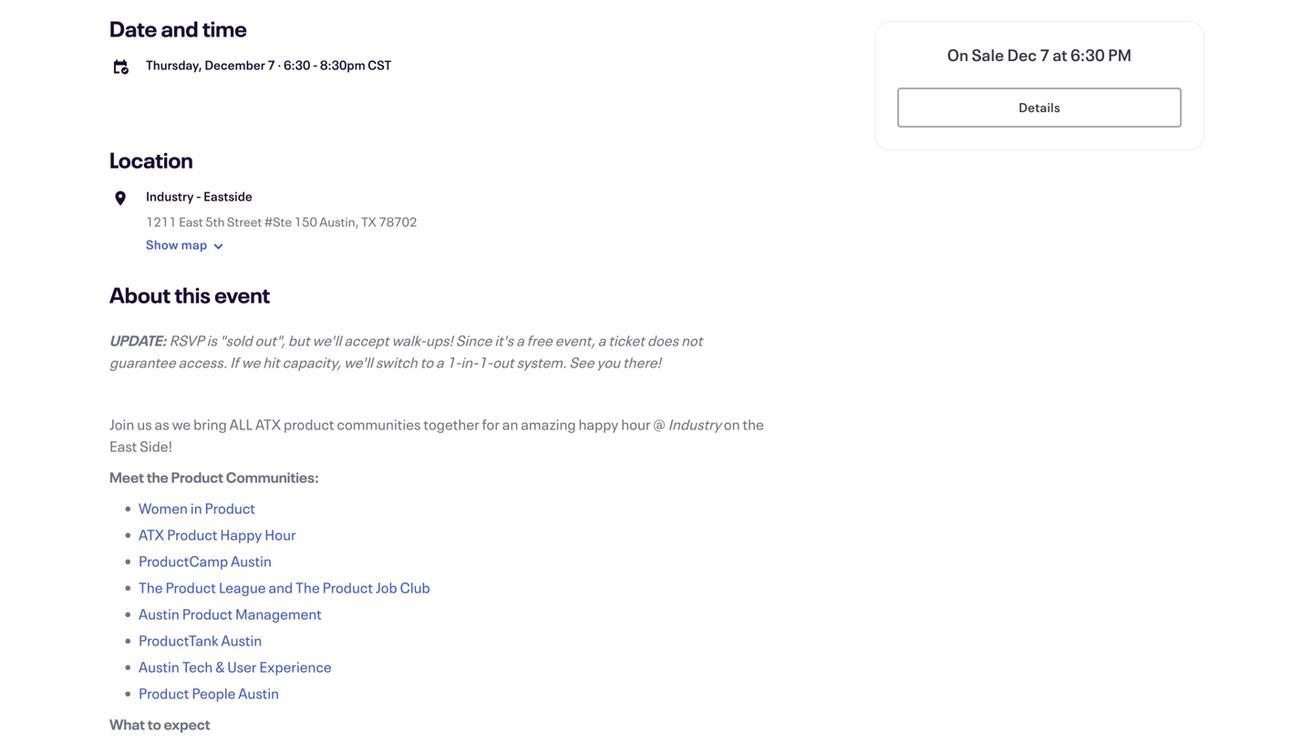 Task type: vqa. For each thing, say whether or not it's contained in the screenshot.
bottom the
yes



Task type: describe. For each thing, give the bounding box(es) containing it.
in-
[[461, 353, 478, 372]]

&
[[216, 657, 225, 677]]

austin up producttank
[[139, 604, 179, 624]]

productcamp
[[139, 551, 228, 571]]

location
[[109, 145, 193, 174]]

we inside rsvp is "sold out", but we'll accept walk-ups! since it's a free event, a ticket does not guarantee access. if we hit capacity, we'll switch to a 1-in-1-out system. see you there!
[[241, 353, 260, 372]]

meet the product communities:
[[109, 467, 319, 487]]

update:
[[109, 331, 167, 350]]

2 the from the left
[[296, 578, 320, 597]]

eastside
[[204, 188, 252, 205]]

switch
[[376, 353, 418, 372]]

hour
[[265, 525, 296, 545]]

you
[[597, 353, 620, 372]]

austin down user
[[238, 684, 279, 703]]

#ste
[[264, 213, 292, 230]]

0 horizontal spatial a
[[436, 353, 444, 372]]

1211
[[146, 213, 177, 230]]

austin,
[[320, 213, 359, 230]]

out",
[[255, 331, 285, 350]]

league
[[219, 578, 266, 597]]

time
[[202, 14, 247, 43]]

industry inside industry - eastside 1211 east 5th street #ste 150 austin, tx 78702
[[146, 188, 194, 205]]

details
[[1019, 99, 1061, 116]]

women in product atx product happy hour productcamp austin the product league and the product job club austin product management producttank austin austin tech & user experience product people austin
[[139, 498, 430, 703]]

0 vertical spatial we'll
[[312, 331, 342, 350]]

and inside women in product atx product happy hour productcamp austin the product league and the product job club austin product management producttank austin austin tech & user experience product people austin
[[269, 578, 293, 597]]

pm
[[1108, 44, 1132, 66]]

0 horizontal spatial 7
[[268, 57, 275, 73]]

8:30pm
[[320, 57, 366, 73]]

join
[[109, 415, 134, 434]]

austin product management link
[[139, 604, 322, 624]]

1 1- from the left
[[447, 353, 461, 372]]

management
[[235, 604, 322, 624]]

does
[[647, 331, 679, 350]]

1 vertical spatial we'll
[[344, 353, 373, 372]]

dec
[[1007, 44, 1037, 66]]

women
[[139, 498, 188, 518]]

atx inside women in product atx product happy hour productcamp austin the product league and the product job club austin product management producttank austin austin tech & user experience product people austin
[[139, 525, 164, 545]]

product up happy
[[205, 498, 255, 518]]

out
[[493, 353, 514, 372]]

map
[[181, 236, 207, 253]]

show
[[146, 236, 179, 253]]

the for meet
[[147, 467, 169, 487]]

what to expect
[[109, 715, 210, 734]]

experience
[[259, 657, 332, 677]]

austin down producttank
[[139, 657, 179, 677]]

ups!
[[426, 331, 453, 350]]

78702
[[379, 213, 417, 230]]

rsvp
[[169, 331, 204, 350]]

access.
[[178, 353, 227, 372]]

guarantee
[[109, 353, 176, 372]]

system.
[[517, 353, 567, 372]]

job
[[376, 578, 397, 597]]

date
[[109, 14, 157, 43]]

hit
[[263, 353, 280, 372]]

not
[[681, 331, 703, 350]]

industry - eastside 1211 east 5th street #ste 150 austin, tx 78702
[[146, 188, 417, 230]]

expect
[[164, 715, 210, 734]]

ticket
[[609, 331, 645, 350]]

about this event
[[109, 280, 270, 309]]

but
[[288, 331, 310, 350]]

product up women in product link at the left of the page
[[171, 467, 223, 487]]

east inside industry - eastside 1211 east 5th street #ste 150 austin, tx 78702
[[179, 213, 203, 230]]

see
[[569, 353, 594, 372]]

product up what to expect
[[139, 684, 189, 703]]

tech
[[182, 657, 213, 677]]

december
[[205, 57, 265, 73]]

product down the in
[[167, 525, 218, 545]]

5th
[[205, 213, 225, 230]]

side!
[[140, 436, 172, 456]]

product people austin link
[[139, 684, 279, 703]]

atx product happy hour link
[[139, 525, 296, 545]]

free
[[527, 331, 553, 350]]

what
[[109, 715, 145, 734]]

this
[[175, 280, 211, 309]]



Task type: locate. For each thing, give the bounding box(es) containing it.
happy
[[220, 525, 262, 545]]

0 horizontal spatial 6:30
[[284, 57, 310, 73]]

communities
[[337, 415, 421, 434]]

the inside 'on the east side!'
[[743, 415, 764, 434]]

1- down since
[[478, 353, 493, 372]]

the right on on the right of the page
[[743, 415, 764, 434]]

1 vertical spatial and
[[269, 578, 293, 597]]

atx
[[255, 415, 281, 434], [139, 525, 164, 545]]

amazing
[[521, 415, 576, 434]]

productcamp austin link
[[139, 551, 272, 571]]

0 horizontal spatial the
[[147, 467, 169, 487]]

the right meet
[[147, 467, 169, 487]]

1 horizontal spatial the
[[296, 578, 320, 597]]

0 horizontal spatial we
[[172, 415, 191, 434]]

1 vertical spatial to
[[148, 715, 161, 734]]

we right if
[[241, 353, 260, 372]]

0 vertical spatial atx
[[255, 415, 281, 434]]

a up you
[[598, 331, 606, 350]]

1 horizontal spatial -
[[313, 57, 318, 73]]

we'll
[[312, 331, 342, 350], [344, 353, 373, 372]]

1 vertical spatial atx
[[139, 525, 164, 545]]

1 horizontal spatial industry
[[668, 415, 721, 434]]

atx right the all
[[255, 415, 281, 434]]

club
[[400, 578, 430, 597]]

0 horizontal spatial we'll
[[312, 331, 342, 350]]

thursday, december 7 · 6:30 - 8:30pm cst
[[146, 57, 392, 73]]

the down productcamp
[[139, 578, 163, 597]]

producttank
[[139, 631, 219, 650]]

0 vertical spatial -
[[313, 57, 318, 73]]

product
[[171, 467, 223, 487], [205, 498, 255, 518], [167, 525, 218, 545], [166, 578, 216, 597], [323, 578, 373, 597], [182, 604, 233, 624], [139, 684, 189, 703]]

0 horizontal spatial atx
[[139, 525, 164, 545]]

as
[[155, 415, 169, 434]]

0 horizontal spatial 1-
[[447, 353, 461, 372]]

show map
[[146, 236, 207, 253]]

on
[[947, 44, 969, 66]]

1 horizontal spatial the
[[743, 415, 764, 434]]

@
[[653, 415, 666, 434]]

1 horizontal spatial we'll
[[344, 353, 373, 372]]

7
[[1040, 44, 1050, 66], [268, 57, 275, 73]]

austin tech & user experience link
[[139, 657, 332, 677]]

-
[[313, 57, 318, 73], [196, 188, 201, 205]]

- left 8:30pm
[[313, 57, 318, 73]]

1 horizontal spatial east
[[179, 213, 203, 230]]

1-
[[447, 353, 461, 372], [478, 353, 493, 372]]

rsvp is "sold out", but we'll accept walk-ups! since it's a free event, a ticket does not guarantee access. if we hit capacity, we'll switch to a 1-in-1-out system. see you there!
[[109, 331, 703, 372]]

1 vertical spatial industry
[[668, 415, 721, 434]]

capacity,
[[282, 353, 341, 372]]

1 vertical spatial we
[[172, 415, 191, 434]]

about
[[109, 280, 171, 309]]

cst
[[368, 57, 392, 73]]

and up the thursday,
[[161, 14, 198, 43]]

and
[[161, 14, 198, 43], [269, 578, 293, 597]]

2 1- from the left
[[478, 353, 493, 372]]

we'll down accept
[[344, 353, 373, 372]]

the product league and the product job club link
[[139, 578, 430, 597]]

the
[[743, 415, 764, 434], [147, 467, 169, 487]]

austin up user
[[221, 631, 262, 650]]

on sale dec 7 at 6:30 pm
[[947, 44, 1132, 66]]

walk-
[[392, 331, 426, 350]]

austin
[[231, 551, 272, 571], [139, 604, 179, 624], [221, 631, 262, 650], [139, 657, 179, 677], [238, 684, 279, 703]]

on
[[724, 415, 740, 434]]

6:30 right ·
[[284, 57, 310, 73]]

to right what
[[148, 715, 161, 734]]

there!
[[623, 353, 661, 372]]

0 horizontal spatial the
[[139, 578, 163, 597]]

0 vertical spatial we
[[241, 353, 260, 372]]

industry up 1211
[[146, 188, 194, 205]]

the up management
[[296, 578, 320, 597]]

if
[[230, 353, 239, 372]]

product
[[284, 415, 334, 434]]

product left job
[[323, 578, 373, 597]]

user
[[227, 657, 257, 677]]

- left eastside
[[196, 188, 201, 205]]

1 horizontal spatial 6:30
[[1071, 44, 1105, 66]]

150
[[294, 213, 317, 230]]

event
[[215, 280, 270, 309]]

since
[[456, 331, 492, 350]]

people
[[192, 684, 236, 703]]

it's
[[495, 331, 514, 350]]

and up management
[[269, 578, 293, 597]]

to
[[420, 353, 433, 372], [148, 715, 161, 734]]

0 horizontal spatial east
[[109, 436, 137, 456]]

6:30
[[1071, 44, 1105, 66], [284, 57, 310, 73]]

date and time
[[109, 14, 247, 43]]

in
[[191, 498, 202, 518]]

0 horizontal spatial and
[[161, 14, 198, 43]]

austin up league
[[231, 551, 272, 571]]

to down ups!
[[420, 353, 433, 372]]

product up producttank austin link at the bottom of the page
[[182, 604, 233, 624]]

·
[[278, 57, 281, 73]]

6:30 right at
[[1071, 44, 1105, 66]]

happy
[[579, 415, 619, 434]]

sale
[[972, 44, 1004, 66]]

we
[[241, 353, 260, 372], [172, 415, 191, 434]]

2 horizontal spatial a
[[598, 331, 606, 350]]

join us as we bring all atx product communities together for an amazing happy hour @ industry
[[109, 415, 721, 434]]

1 horizontal spatial 1-
[[478, 353, 493, 372]]

together
[[424, 415, 479, 434]]

thursday,
[[146, 57, 202, 73]]

we right the as
[[172, 415, 191, 434]]

0 horizontal spatial industry
[[146, 188, 194, 205]]

east
[[179, 213, 203, 230], [109, 436, 137, 456]]

1 horizontal spatial atx
[[255, 415, 281, 434]]

women in product link
[[139, 498, 255, 518]]

1 horizontal spatial to
[[420, 353, 433, 372]]

on the east side!
[[109, 415, 764, 456]]

details button
[[897, 88, 1182, 128]]

"sold
[[220, 331, 252, 350]]

1 horizontal spatial we
[[241, 353, 260, 372]]

1 vertical spatial the
[[147, 467, 169, 487]]

producttank austin link
[[139, 631, 262, 650]]

to inside rsvp is "sold out", but we'll accept walk-ups! since it's a free event, a ticket does not guarantee access. if we hit capacity, we'll switch to a 1-in-1-out system. see you there!
[[420, 353, 433, 372]]

bring
[[193, 415, 227, 434]]

7 left ·
[[268, 57, 275, 73]]

tx
[[361, 213, 377, 230]]

product down productcamp
[[166, 578, 216, 597]]

1 horizontal spatial and
[[269, 578, 293, 597]]

1 the from the left
[[139, 578, 163, 597]]

0 vertical spatial industry
[[146, 188, 194, 205]]

street
[[227, 213, 262, 230]]

1 vertical spatial east
[[109, 436, 137, 456]]

we'll up capacity,
[[312, 331, 342, 350]]

- inside industry - eastside 1211 east 5th street #ste 150 austin, tx 78702
[[196, 188, 201, 205]]

east up 'map'
[[179, 213, 203, 230]]

hour
[[621, 415, 651, 434]]

0 vertical spatial east
[[179, 213, 203, 230]]

0 vertical spatial to
[[420, 353, 433, 372]]

all
[[230, 415, 253, 434]]

show map button
[[146, 231, 229, 260]]

a down ups!
[[436, 353, 444, 372]]

0 vertical spatial and
[[161, 14, 198, 43]]

us
[[137, 415, 152, 434]]

0 vertical spatial the
[[743, 415, 764, 434]]

a
[[516, 331, 524, 350], [598, 331, 606, 350], [436, 353, 444, 372]]

at
[[1053, 44, 1068, 66]]

atx down "women"
[[139, 525, 164, 545]]

an
[[502, 415, 518, 434]]

0 horizontal spatial to
[[148, 715, 161, 734]]

0 horizontal spatial -
[[196, 188, 201, 205]]

7 left at
[[1040, 44, 1050, 66]]

the for on
[[743, 415, 764, 434]]

east down join
[[109, 436, 137, 456]]

1- down ups!
[[447, 353, 461, 372]]

meet
[[109, 467, 144, 487]]

for
[[482, 415, 500, 434]]

is
[[207, 331, 217, 350]]

a right it's at the left top of the page
[[516, 331, 524, 350]]

1 horizontal spatial 7
[[1040, 44, 1050, 66]]

industry right @
[[668, 415, 721, 434]]

accept
[[344, 331, 389, 350]]

east inside 'on the east side!'
[[109, 436, 137, 456]]

1 vertical spatial -
[[196, 188, 201, 205]]

1 horizontal spatial a
[[516, 331, 524, 350]]

communities:
[[226, 467, 319, 487]]



